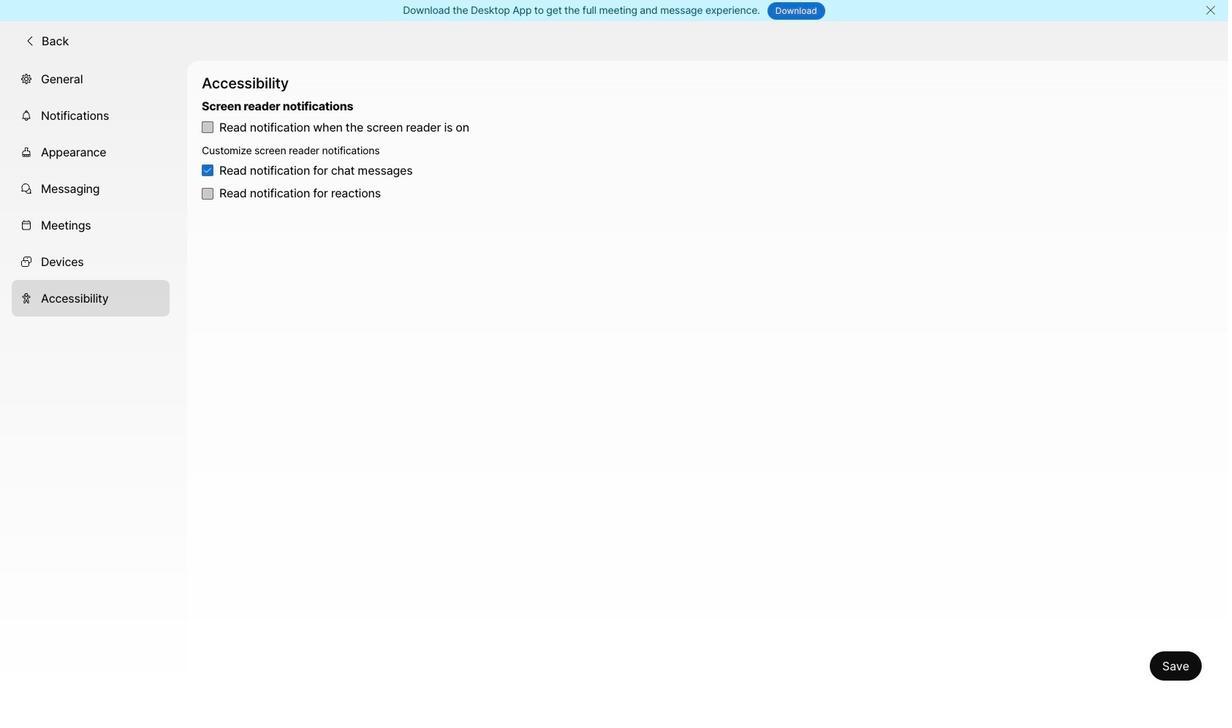 Task type: locate. For each thing, give the bounding box(es) containing it.
devices tab
[[12, 243, 170, 280]]



Task type: vqa. For each thing, say whether or not it's contained in the screenshot.
OPTION GROUP at the left of page
no



Task type: describe. For each thing, give the bounding box(es) containing it.
messaging tab
[[12, 170, 170, 207]]

appearance tab
[[12, 134, 170, 170]]

meetings tab
[[12, 207, 170, 243]]

settings navigation
[[0, 60, 187, 704]]

general tab
[[12, 60, 170, 97]]

accessibility tab
[[12, 280, 170, 316]]

cancel_16 image
[[1205, 4, 1217, 16]]

notifications tab
[[12, 97, 170, 134]]



